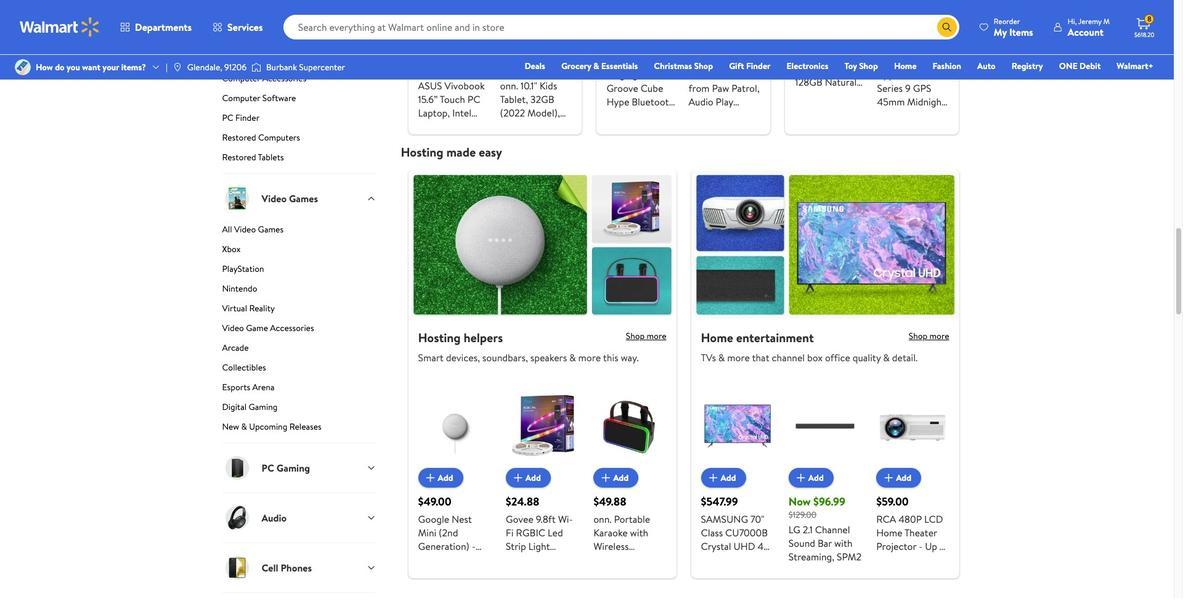 Task type: describe. For each thing, give the bounding box(es) containing it.
finder for gift finder
[[747, 60, 771, 72]]

restored computers link
[[222, 132, 376, 149]]

esports
[[222, 381, 250, 394]]

8 $618.20
[[1135, 14, 1155, 39]]

list inside the home entertainment list item
[[694, 390, 957, 580]]

 image for burbank supercenter
[[252, 61, 261, 73]]

gaming inside dropdown button
[[277, 461, 310, 475]]

with inside now $96.99 $129.00 lg 2.1 channel sound bar with streaming, spm2
[[835, 537, 853, 550]]

$24.88
[[506, 494, 540, 509]]

add to cart image for $79.00
[[612, 26, 627, 41]]

and
[[506, 594, 521, 598]]

this
[[603, 351, 619, 365]]

add to cart image inside now $96.99 group
[[794, 470, 809, 485]]

devices,
[[446, 351, 480, 365]]

playtime,
[[622, 566, 661, 580]]

arena
[[252, 381, 275, 394]]

arcade link
[[222, 342, 376, 359]]

shop more for home entertainment
[[909, 330, 950, 342]]

video for game
[[222, 322, 244, 334]]

restored for restored tablets
[[222, 151, 256, 164]]

i7-
[[442, 119, 452, 133]]

entertainment
[[737, 329, 814, 346]]

laptop,
[[418, 106, 450, 119]]

how do you want your items?
[[36, 61, 146, 73]]

ming
[[522, 146, 544, 160]]

portable inside $49.88 onn. portable karaoke with wireless microphones, 9 hours playtime, bluetooth wi
[[614, 512, 651, 526]]

9 inside $49.88 onn. portable karaoke with wireless microphones, 9 hours playtime, bluetooth wi
[[654, 553, 660, 566]]

$49.88 group
[[594, 390, 667, 598]]

account
[[1068, 25, 1104, 39]]

f1502za-
[[418, 160, 459, 174]]

shop inside the home entertainment list item
[[909, 330, 928, 342]]

portable inside "$17.99 tonies chase from paw patrol, audio play figurine for portable speaker, small, multicolor"
[[689, 122, 725, 136]]

add button inside now $96.99 group
[[789, 468, 834, 488]]

$99.00
[[525, 49, 558, 65]]

$547.99
[[701, 494, 739, 509]]

1255u,
[[452, 119, 481, 133]]

- inside $429.00 apple watch series 9 gps 45mm midnight aluminum case with midnight sport band - m/l
[[928, 136, 931, 149]]

gps
[[914, 81, 932, 95]]

spm2
[[837, 550, 862, 564]]

soundbars,
[[483, 351, 528, 365]]

speaker,
[[689, 136, 725, 149]]

walmart image
[[20, 17, 100, 37]]

services
[[228, 20, 263, 34]]

home inside $59.00 rca 480p lcd home theater projector - up to 130" rpj136, 1.5 lb, white
[[877, 526, 903, 539]]

10.1"
[[521, 79, 538, 92]]

|
[[166, 61, 168, 73]]

m/l
[[878, 149, 895, 163]]

virtual reality link
[[222, 302, 376, 320]]

add inside $79.00 group
[[627, 27, 642, 39]]

generation)
[[418, 539, 470, 553]]

you
[[67, 61, 80, 73]]

add to cart image for $59.00
[[882, 470, 897, 485]]

want
[[82, 61, 101, 73]]

items?
[[121, 61, 146, 73]]

hi, jeremy m account
[[1068, 16, 1110, 39]]

list containing now $499.00
[[401, 0, 967, 176]]

apple for at&t
[[820, 48, 845, 62]]

lg 2.1 channel sound bar with streaming, spm2 image
[[789, 390, 862, 463]]

now $96.99 group
[[789, 390, 862, 564]]

add button for $49.88
[[594, 468, 639, 488]]

$59.00 rca 480p lcd home theater projector - up to 130" rpj136, 1.5 lb, white
[[877, 494, 949, 580]]

add inside $24.88 group
[[526, 471, 541, 484]]

registry link
[[1007, 59, 1049, 73]]

christmas shop
[[654, 60, 713, 72]]

departments button
[[110, 12, 202, 42]]

$129.00 for $99.00
[[500, 64, 528, 76]]

add button for $17.99
[[689, 23, 734, 43]]

$499.00
[[443, 49, 483, 65]]

onn. inside now $99.00 $129.00 onn. 10.1" kids tablet, 32gb (2022 model), 2.0 ghz quad- core processor, jade ming
[[500, 79, 518, 92]]

add inside $49.88 group
[[614, 471, 629, 484]]

options
[[806, 27, 836, 39]]

gift finder
[[730, 60, 771, 72]]

fi
[[506, 526, 514, 539]]

intel
[[453, 106, 472, 119]]

with inside $429.00 apple watch series 9 gps 45mm midnight aluminum case with midnight sport band - m/l
[[878, 122, 896, 136]]

accessories inside "link"
[[270, 322, 314, 334]]

natural
[[825, 75, 857, 89]]

Search search field
[[283, 15, 960, 39]]

- inside $59.00 rca 480p lcd home theater projector - up to 130" rpj136, 1.5 lb, white
[[919, 539, 923, 553]]

nintendo link
[[222, 283, 376, 300]]

& for printers & supplies
[[254, 53, 260, 65]]

with inside $24.88 govee 9.8ft wi- fi rgbic led strip light offline,9.8ft wifi led lights work with alexa and
[[531, 580, 549, 594]]

& left 'detail.'
[[884, 351, 890, 365]]

- inside $49.00 google nest mini (2nd generation) - chalk
[[472, 539, 476, 553]]

walmart+
[[1117, 60, 1154, 72]]

480p
[[899, 512, 923, 526]]

hosting helpers
[[418, 329, 503, 346]]

led for $24.88
[[527, 566, 545, 580]]

4k
[[758, 539, 770, 553]]

onn. portable karaoke with wireless microphones, 9 hours playtime, bluetooth wireless technology image
[[594, 390, 667, 463]]

asus vivobook 15.6" touch pc laptop, intel core i7-1255u, 16gb, 512gb, win 11 home, f1502za-wh74 image
[[418, 0, 490, 19]]

at&t apple iphone 15 pro 128gb natural titanium image
[[796, 0, 868, 19]]

alexa
[[552, 580, 575, 594]]

add to cart image for $49.88
[[599, 470, 614, 485]]

gaming for the 'pc gaming' link
[[236, 13, 264, 26]]

sound
[[789, 537, 816, 550]]

add button for $24.88
[[506, 468, 551, 488]]

computer for computer accessories
[[222, 72, 260, 85]]

asus
[[418, 79, 442, 92]]

electronics
[[787, 60, 829, 72]]

chalk
[[418, 553, 442, 566]]

$79.00 group
[[607, 0, 679, 176]]

add inside now $99.00 group
[[520, 27, 536, 39]]

add inside now $499.00 'group'
[[438, 27, 454, 39]]

glendale, 91206
[[187, 61, 247, 73]]

singing machine groove cube hype bluetooth, stand alone karaoke machine, led lights, sml712bk, black image
[[607, 0, 679, 19]]

restored for restored computers
[[222, 132, 256, 144]]

phones
[[281, 561, 312, 575]]

computers for restored computers
[[258, 132, 300, 144]]

now for now $96.99 $129.00 lg 2.1 channel sound bar with streaming, spm2
[[789, 494, 811, 509]]

home theater updates. tvs that channel box office quality & detail at home. shop now image
[[692, 169, 960, 320]]

pc gaming inside dropdown button
[[262, 461, 310, 475]]

christmas shop link
[[649, 59, 719, 73]]

9.8ft
[[536, 512, 556, 526]]

google
[[418, 512, 450, 526]]

shop inside christmas shop link
[[695, 60, 713, 72]]

govee
[[506, 512, 534, 526]]

now $499.00 group
[[418, 0, 490, 174]]

core inside 'asus vivobook 15.6" touch pc laptop, intel core i7-1255u, 16gb, 512gb, win 11 home, f1502za-wh74'
[[418, 119, 440, 133]]

strip
[[506, 539, 526, 553]]

0 vertical spatial pc gaming
[[222, 13, 264, 26]]

watch
[[905, 68, 932, 81]]

pro
[[838, 62, 853, 75]]

$24.88 group
[[506, 390, 579, 598]]

$79.00
[[607, 49, 639, 65]]

list inside hosting helpers list item
[[411, 390, 674, 598]]

shop more link for home entertainment
[[909, 330, 950, 346]]

hosting for hosting helpers
[[418, 329, 461, 346]]

add to cart image for $24.88
[[511, 470, 526, 485]]

playstation link
[[222, 263, 376, 280]]

xbox link
[[222, 243, 376, 260]]

gift
[[730, 60, 745, 72]]

nintendo
[[222, 283, 257, 295]]

shop more link for hosting helpers
[[626, 330, 667, 346]]

that
[[752, 351, 770, 365]]

hi,
[[1068, 16, 1077, 26]]

digital
[[222, 401, 247, 413]]

lcd
[[925, 512, 944, 526]]

playstation
[[222, 263, 264, 275]]

home for home
[[895, 60, 917, 72]]

digital gaming
[[222, 401, 278, 413]]

finder for pc finder
[[236, 112, 260, 124]]

& inside hosting helpers list item
[[570, 351, 576, 365]]

govee 9.8ft wi-fi rgbic led strip light offline,9.8ft wifi led lights work with alexa and google assistant, smart led strips app control, diy, music sync, color changing led lights for bedroom image
[[506, 390, 579, 463]]

processor,
[[524, 133, 568, 146]]

next slide of list image
[[910, 18, 940, 48]]

add button for now $499.00
[[418, 23, 463, 43]]

 image for how do you want your items?
[[15, 59, 31, 75]]

patrol,
[[732, 81, 760, 95]]

how
[[36, 61, 53, 73]]

1.5
[[932, 553, 942, 566]]

projector
[[877, 539, 917, 553]]

rca
[[877, 512, 897, 526]]

$618.20
[[1135, 30, 1155, 39]]

channel
[[772, 351, 805, 365]]

wifi
[[506, 566, 525, 580]]

pc inside pc gaming dropdown button
[[262, 461, 274, 475]]



Task type: vqa. For each thing, say whether or not it's contained in the screenshot.
See Walmart+ Terms on the bottom of page
no



Task type: locate. For each thing, give the bounding box(es) containing it.
video right all
[[234, 223, 256, 236]]

cube
[[641, 81, 664, 95]]

add button inside $547.99 group
[[701, 468, 746, 488]]

list item containing now $499.00
[[401, 0, 590, 174]]

0 horizontal spatial shop more link
[[626, 330, 667, 346]]

now inside now $99.00 $129.00 onn. 10.1" kids tablet, 32gb (2022 model), 2.0 ghz quad- core processor, jade ming
[[500, 49, 522, 65]]

microphones,
[[594, 553, 652, 566]]

add to cart image inside $49.88 group
[[599, 470, 614, 485]]

1 vertical spatial computers
[[258, 132, 300, 144]]

1 vertical spatial karaoke
[[594, 526, 628, 539]]

printers
[[222, 53, 252, 65]]

0 horizontal spatial apple
[[820, 48, 845, 62]]

& for tvs & more that channel box office quality & detail.
[[719, 351, 725, 365]]

karaoke up the lights,
[[607, 122, 641, 136]]

hosting inside list item
[[418, 329, 461, 346]]

add button up $49.00
[[418, 468, 463, 488]]

finder down computer software
[[236, 112, 260, 124]]

list
[[401, 0, 967, 176], [401, 169, 967, 598], [411, 390, 674, 598], [694, 390, 957, 580]]

list containing $49.00
[[411, 390, 674, 598]]

add up $547.99
[[721, 471, 737, 484]]

add button inside $24.88 group
[[506, 468, 551, 488]]

with up m/l
[[878, 122, 896, 136]]

add to cart image up $17.99
[[694, 26, 709, 41]]

list containing hosting helpers
[[401, 169, 967, 598]]

computer accessories link
[[222, 72, 376, 90]]

do
[[55, 61, 65, 73]]

offline,9.8ft
[[506, 553, 559, 566]]

- right band
[[928, 136, 931, 149]]

video for games
[[262, 192, 287, 205]]

shop inside toy shop link
[[860, 60, 879, 72]]

pc inside 'asus vivobook 15.6" touch pc laptop, intel core i7-1255u, 16gb, 512gb, win 11 home, f1502za-wh74'
[[468, 92, 481, 106]]

2 horizontal spatial now
[[789, 494, 811, 509]]

add button up $49.88
[[594, 468, 639, 488]]

hosting helpers list item
[[401, 169, 684, 598]]

audio inside "$17.99 tonies chase from paw patrol, audio play figurine for portable speaker, small, multicolor"
[[689, 95, 714, 109]]

9 inside $429.00 apple watch series 9 gps 45mm midnight aluminum case with midnight sport band - m/l
[[906, 81, 911, 95]]

add button inside $59.00 group
[[877, 468, 922, 488]]

add to cart image inside now $99.00 group
[[505, 26, 520, 41]]

gaming down arena
[[249, 401, 278, 413]]

easy
[[479, 143, 502, 160]]

1 restored from the top
[[222, 132, 256, 144]]

$129.00 up 10.1"
[[500, 64, 528, 76]]

shop more up 'detail.'
[[909, 330, 950, 342]]

restored
[[222, 132, 256, 144], [222, 151, 256, 164]]

$547.99 samsung 70" class cu7000b crystal uhd 4k smart television un70cu7000bxza
[[701, 494, 786, 580]]

karaoke up microphones, at the bottom
[[594, 526, 628, 539]]

samsung 70" class cu7000b crystal uhd 4k smart television un70cu7000bxza image
[[701, 390, 774, 463]]

0 vertical spatial midnight
[[908, 95, 946, 109]]

video inside "dropdown button"
[[262, 192, 287, 205]]

mini
[[418, 526, 437, 539]]

add button for $59.00
[[877, 468, 922, 488]]

crystal
[[701, 539, 732, 553]]

list item containing $79.00
[[590, 0, 778, 176]]

0 vertical spatial $129.00
[[500, 64, 528, 76]]

1 horizontal spatial shop more
[[909, 330, 950, 342]]

1 vertical spatial pc gaming
[[262, 461, 310, 475]]

tonies chase from paw patrol, audio play figurine for portable speaker, small, multicolor image
[[689, 0, 761, 19]]

glendale,
[[187, 61, 222, 73]]

$17.99 group
[[689, 0, 761, 163]]

video inside "link"
[[222, 322, 244, 334]]

70"
[[751, 512, 765, 526]]

0 vertical spatial computers
[[256, 33, 298, 45]]

shop more link inside the home entertainment list item
[[909, 330, 950, 346]]

shop inside hosting helpers list item
[[626, 330, 645, 342]]

computer down printers
[[222, 72, 260, 85]]

pc inside pc finder link
[[222, 112, 233, 124]]

0 vertical spatial audio
[[689, 95, 714, 109]]

detail.
[[893, 351, 918, 365]]

0 horizontal spatial $129.00
[[500, 64, 528, 76]]

gaming down new & upcoming releases link
[[277, 461, 310, 475]]

aluminum
[[878, 109, 921, 122]]

asus vivobook 15.6" touch pc laptop, intel core i7-1255u, 16gb, 512gb, win 11 home, f1502za-wh74
[[418, 79, 486, 174]]

1 shop more from the left
[[626, 330, 667, 342]]

9 left gps
[[906, 81, 911, 95]]

1 horizontal spatial portable
[[689, 122, 725, 136]]

gaming
[[236, 13, 264, 26], [249, 401, 278, 413], [277, 461, 310, 475]]

add inside $429.00 group
[[897, 27, 913, 39]]

finder
[[747, 60, 771, 72], [236, 112, 260, 124]]

add button up $547.99
[[701, 468, 746, 488]]

core left i7-
[[418, 119, 440, 133]]

0 vertical spatial led
[[648, 136, 666, 149]]

0 vertical spatial restored
[[222, 132, 256, 144]]

hosting for hosting made easy
[[401, 143, 444, 160]]

add button down the onn. 10.1" kids tablet, 32gb (2022 model),  2.0 ghz quad-core processor, jade ming "image"
[[500, 23, 545, 43]]

audio inside dropdown button
[[262, 511, 287, 525]]

1 vertical spatial home
[[701, 329, 734, 346]]

1 vertical spatial computer
[[222, 92, 260, 104]]

add button up $17.99
[[689, 23, 734, 43]]

0 vertical spatial portable
[[689, 122, 725, 136]]

pc gaming down new & upcoming releases link
[[262, 461, 310, 475]]

1 vertical spatial onn.
[[594, 512, 612, 526]]

pc
[[222, 13, 233, 26], [468, 92, 481, 106], [222, 112, 233, 124], [262, 461, 274, 475]]

wi-
[[558, 512, 573, 526]]

0 vertical spatial 9
[[906, 81, 911, 95]]

add button up $24.88 at bottom
[[506, 468, 551, 488]]

ghz
[[516, 119, 534, 133]]

smart inside $547.99 samsung 70" class cu7000b crystal uhd 4k smart television un70cu7000bxza
[[701, 553, 727, 566]]

portable up multicolor
[[689, 122, 725, 136]]

11
[[437, 146, 443, 160]]

pc gaming link
[[222, 13, 376, 30]]

add to cart image up $24.88 at bottom
[[511, 470, 526, 485]]

add down the onn. 10.1" kids tablet, 32gb (2022 model),  2.0 ghz quad-core processor, jade ming "image"
[[520, 27, 536, 39]]

games
[[289, 192, 318, 205], [258, 223, 284, 236]]

-
[[928, 136, 931, 149], [472, 539, 476, 553], [919, 539, 923, 553]]

at&t apple iphone 15 pro 128gb natural titanium group
[[796, 0, 868, 102]]

to
[[940, 539, 949, 553]]

led inside $24.88 govee 9.8ft wi- fi rgbic led strip light offline,9.8ft wifi led lights work with alexa and
[[527, 566, 545, 580]]

new
[[222, 421, 239, 433]]

add to cart image inside $429.00 group
[[883, 26, 897, 41]]

add button inside $429.00 group
[[878, 23, 923, 43]]

audio up 'cell'
[[262, 511, 287, 525]]

computer up pc finder
[[222, 92, 260, 104]]

1 vertical spatial midnight
[[898, 122, 936, 136]]

onn. 10.1" kids tablet, 32gb (2022 model),  2.0 ghz quad-core processor, jade ming image
[[500, 0, 572, 19]]

2 shop more link from the left
[[909, 330, 950, 346]]

pc gaming button
[[222, 443, 376, 493]]

games up the all video games link
[[289, 192, 318, 205]]

fashion
[[933, 60, 962, 72]]

add to cart image up lg
[[794, 470, 809, 485]]

smart left devices,
[[418, 351, 444, 365]]

1 horizontal spatial  image
[[173, 62, 182, 72]]

shop more inside the home entertainment list item
[[909, 330, 950, 342]]

portable down $49.88
[[614, 512, 651, 526]]

apple watch series 9 gps 45mm midnight aluminum case with midnight sport band - m/l image
[[878, 0, 950, 19]]

restored down pc finder
[[222, 132, 256, 144]]

& for grocery & essentials
[[594, 60, 600, 72]]

add button up $59.00
[[877, 468, 922, 488]]

1 vertical spatial 9
[[654, 553, 660, 566]]

list item
[[401, 0, 590, 174], [590, 0, 778, 176]]

add up $96.99
[[809, 471, 824, 484]]

$129.00 for $96.99
[[789, 509, 817, 521]]

add to cart image up $547.99
[[706, 470, 721, 485]]

add button inside the $17.99 group
[[689, 23, 734, 43]]

0 horizontal spatial portable
[[614, 512, 651, 526]]

0 horizontal spatial audio
[[262, 511, 287, 525]]

0 horizontal spatial smart
[[418, 351, 444, 365]]

game
[[246, 322, 268, 334]]

add up $59.00
[[897, 471, 912, 484]]

add inside $547.99 group
[[721, 471, 737, 484]]

deals
[[525, 60, 546, 72]]

apple inside at&t apple iphone 15 pro 128gb natural titanium
[[820, 48, 845, 62]]

add to cart image for $547.99
[[706, 470, 721, 485]]

0 vertical spatial karaoke
[[607, 122, 641, 136]]

0 vertical spatial games
[[289, 192, 318, 205]]

pc down computer software
[[222, 112, 233, 124]]

video up all video games
[[262, 192, 287, 205]]

1 vertical spatial accessories
[[270, 322, 314, 334]]

accessories up software
[[263, 72, 307, 85]]

now inside now $96.99 $129.00 lg 2.1 channel sound bar with streaming, spm2
[[789, 494, 811, 509]]

add up $429.00
[[897, 27, 913, 39]]

1 vertical spatial $129.00
[[789, 509, 817, 521]]

upcoming
[[249, 421, 288, 433]]

hosting made easy. smart devices, soundbars, speakers & more this way. image
[[408, 169, 677, 320]]

options link
[[796, 23, 846, 43]]

add to cart image for $429.00
[[883, 26, 897, 41]]

christmas
[[654, 60, 692, 72]]

0 horizontal spatial -
[[472, 539, 476, 553]]

0 vertical spatial smart
[[418, 351, 444, 365]]

new & upcoming releases link
[[222, 421, 376, 443]]

$129.00 inside now $96.99 $129.00 lg 2.1 channel sound bar with streaming, spm2
[[789, 509, 817, 521]]

2 computer from the top
[[222, 92, 260, 104]]

all video games
[[222, 223, 284, 236]]

add to cart image inside $24.88 group
[[511, 470, 526, 485]]

karaoke inside $79.00 singing machine groove cube hype bluetooth, stand alone karaoke machine, led lights, sml712bk, black
[[607, 122, 641, 136]]

1 horizontal spatial finder
[[747, 60, 771, 72]]

home up the "130""
[[877, 526, 903, 539]]

one debit link
[[1054, 59, 1107, 73]]

- left up
[[919, 539, 923, 553]]

led inside $79.00 singing machine groove cube hype bluetooth, stand alone karaoke machine, led lights, sml712bk, black
[[648, 136, 666, 149]]

now inside 'group'
[[418, 49, 440, 65]]

1 horizontal spatial smart
[[701, 553, 727, 566]]

finder right gift
[[747, 60, 771, 72]]

(2022
[[500, 106, 525, 119]]

add down the tonies chase from paw patrol, audio play figurine for portable speaker, small, multicolor image
[[709, 27, 724, 39]]

Walmart Site-Wide search field
[[283, 15, 960, 39]]

apple inside $429.00 apple watch series 9 gps 45mm midnight aluminum case with midnight sport band - m/l
[[878, 68, 903, 81]]

0 horizontal spatial led
[[527, 566, 545, 580]]

core
[[418, 119, 440, 133], [500, 133, 522, 146]]

series
[[878, 81, 903, 95]]

gaming up desktop computers
[[236, 13, 264, 26]]

add up now $499.00
[[438, 27, 454, 39]]

 image for glendale, 91206
[[173, 62, 182, 72]]

130"
[[877, 553, 895, 566]]

audio left play
[[689, 95, 714, 109]]

at&t apple iphone 15 pro 128gb natural titanium
[[796, 48, 857, 102]]

$59.00 group
[[877, 390, 950, 580]]

1 horizontal spatial 9
[[906, 81, 911, 95]]

services button
[[202, 12, 274, 42]]

add to cart image down the onn. 10.1" kids tablet, 32gb (2022 model),  2.0 ghz quad-core processor, jade ming "image"
[[505, 26, 520, 41]]

computers for desktop computers
[[256, 33, 298, 45]]

add to cart image
[[612, 26, 627, 41], [883, 26, 897, 41], [423, 470, 438, 485], [511, 470, 526, 485], [599, 470, 614, 485], [706, 470, 721, 485], [794, 470, 809, 485]]

0 horizontal spatial onn.
[[500, 79, 518, 92]]

1 horizontal spatial onn.
[[594, 512, 612, 526]]

with right work
[[531, 580, 549, 594]]

shop more link up way.
[[626, 330, 667, 346]]

games inside "dropdown button"
[[289, 192, 318, 205]]

9 right microphones, at the bottom
[[654, 553, 660, 566]]

0 vertical spatial onn.
[[500, 79, 518, 92]]

1 vertical spatial gaming
[[249, 401, 278, 413]]

0 horizontal spatial games
[[258, 223, 284, 236]]

computer software link
[[222, 92, 376, 109]]

& right new
[[241, 421, 247, 433]]

1 horizontal spatial -
[[919, 539, 923, 553]]

pc up desktop
[[222, 13, 233, 26]]

add to cart image for $17.99
[[694, 26, 709, 41]]

1 horizontal spatial shop more link
[[909, 330, 950, 346]]

with right wireless
[[630, 526, 649, 539]]

1 horizontal spatial now
[[500, 49, 522, 65]]

 image right |
[[173, 62, 182, 72]]

samsung
[[701, 512, 749, 526]]

tvs
[[701, 351, 716, 365]]

1 horizontal spatial apple
[[878, 68, 903, 81]]

pc down upcoming
[[262, 461, 274, 475]]

 image right 91206
[[252, 61, 261, 73]]

0 vertical spatial gaming
[[236, 13, 264, 26]]

pc finder
[[222, 112, 260, 124]]

onn.
[[500, 79, 518, 92], [594, 512, 612, 526]]

& right "speakers" at left
[[570, 351, 576, 365]]

2 vertical spatial home
[[877, 526, 903, 539]]

led right wifi
[[527, 566, 545, 580]]

1 list item from the left
[[401, 0, 590, 174]]

- right (2nd
[[472, 539, 476, 553]]

1 horizontal spatial $129.00
[[789, 509, 817, 521]]

shop up the from
[[695, 60, 713, 72]]

2 list item from the left
[[590, 0, 778, 176]]

$129.00 inside now $99.00 $129.00 onn. 10.1" kids tablet, 32gb (2022 model), 2.0 ghz quad- core processor, jade ming
[[500, 64, 528, 76]]

$49.88 onn. portable karaoke with wireless microphones, 9 hours playtime, bluetooth wi
[[594, 494, 661, 598]]

1 vertical spatial portable
[[614, 512, 651, 526]]

1 vertical spatial restored
[[222, 151, 256, 164]]

vivobook
[[445, 79, 485, 92]]

2 vertical spatial video
[[222, 322, 244, 334]]

2 vertical spatial gaming
[[277, 461, 310, 475]]

1 computer from the top
[[222, 72, 260, 85]]

walmart+ link
[[1112, 59, 1160, 73]]

0 vertical spatial accessories
[[263, 72, 307, 85]]

rca 480p lcd home theater projector - up to 130" rpj136, 1.5 lb, white image
[[877, 390, 950, 463]]

debit
[[1080, 60, 1101, 72]]

list containing $547.99
[[694, 390, 957, 580]]

shop up way.
[[626, 330, 645, 342]]

$429.00 group
[[878, 0, 950, 163]]

onn. inside $49.88 onn. portable karaoke with wireless microphones, 9 hours playtime, bluetooth wi
[[594, 512, 612, 526]]

restored down restored computers
[[222, 151, 256, 164]]

figurine
[[689, 109, 724, 122]]

core inside now $99.00 $129.00 onn. 10.1" kids tablet, 32gb (2022 model), 2.0 ghz quad- core processor, jade ming
[[500, 133, 522, 146]]

tvs & more that channel box office quality & detail.
[[701, 351, 918, 365]]

all
[[222, 223, 232, 236]]

add button inside now $99.00 group
[[500, 23, 545, 43]]

$24.88 govee 9.8ft wi- fi rgbic led strip light offline,9.8ft wifi led lights work with alexa and 
[[506, 494, 575, 598]]

1 horizontal spatial audio
[[689, 95, 714, 109]]

1 vertical spatial video
[[234, 223, 256, 236]]

0 horizontal spatial finder
[[236, 112, 260, 124]]

add to cart image inside $59.00 group
[[882, 470, 897, 485]]

512gb,
[[445, 133, 475, 146]]

at&t
[[796, 48, 818, 62]]

1 horizontal spatial led
[[648, 136, 666, 149]]

9
[[906, 81, 911, 95], [654, 553, 660, 566]]

supercenter
[[299, 61, 345, 73]]

accessories down virtual reality link
[[270, 322, 314, 334]]

add to cart image for $49.00
[[423, 470, 438, 485]]

shop more up way.
[[626, 330, 667, 342]]

0 horizontal spatial 9
[[654, 553, 660, 566]]

add to cart image up $49.00
[[423, 470, 438, 485]]

black
[[656, 163, 679, 176]]

& right grocery on the top of the page
[[594, 60, 600, 72]]

smart inside hosting helpers list item
[[418, 351, 444, 365]]

add to cart image inside $547.99 group
[[706, 470, 721, 485]]

add up $49.00
[[438, 471, 454, 484]]

add to cart image up now $499.00
[[423, 26, 438, 41]]

32gb
[[531, 92, 555, 106]]

now $99.00 group
[[500, 0, 572, 160]]

add to cart image for now $499.00
[[423, 26, 438, 41]]

1 horizontal spatial core
[[500, 133, 522, 146]]

home up tvs
[[701, 329, 734, 346]]

google nest mini (2nd generation) - chalk image
[[418, 390, 491, 463]]

home for home entertainment
[[701, 329, 734, 346]]

1 vertical spatial apple
[[878, 68, 903, 81]]

now for now $499.00
[[418, 49, 440, 65]]

karaoke inside $49.88 onn. portable karaoke with wireless microphones, 9 hours playtime, bluetooth wi
[[594, 526, 628, 539]]

add button up $429.00
[[878, 23, 923, 43]]

games up xbox 'link'
[[258, 223, 284, 236]]

0 horizontal spatial shop more
[[626, 330, 667, 342]]

cell phones button
[[222, 543, 376, 593]]

computers up supplies
[[256, 33, 298, 45]]

1 vertical spatial games
[[258, 223, 284, 236]]

work
[[506, 580, 529, 594]]

$49.00 group
[[418, 390, 491, 566]]

home link
[[889, 59, 923, 73]]

$129.00 up the 2.1
[[789, 509, 817, 521]]

win
[[418, 146, 435, 160]]

burbank supercenter
[[266, 61, 345, 73]]

pc right touch
[[468, 92, 481, 106]]

add button inside now $499.00 'group'
[[418, 23, 463, 43]]

shop more link up 'detail.'
[[909, 330, 950, 346]]

add to cart image inside $79.00 group
[[612, 26, 627, 41]]

singing
[[607, 68, 638, 81]]

computer for computer software
[[222, 92, 260, 104]]

shop more for hosting helpers
[[626, 330, 667, 342]]

now up the asus
[[418, 49, 440, 65]]

now up lg
[[789, 494, 811, 509]]

add button for $547.99
[[701, 468, 746, 488]]

0 vertical spatial hosting
[[401, 143, 444, 160]]

shop up 'detail.'
[[909, 330, 928, 342]]

& right tvs
[[719, 351, 725, 365]]

pc gaming
[[222, 13, 264, 26], [262, 461, 310, 475]]

add button inside $79.00 group
[[607, 23, 652, 43]]

home up series at the top right of the page
[[895, 60, 917, 72]]

your
[[103, 61, 119, 73]]

now for now $99.00 $129.00 onn. 10.1" kids tablet, 32gb (2022 model), 2.0 ghz quad- core processor, jade ming
[[500, 49, 522, 65]]

0 vertical spatial finder
[[747, 60, 771, 72]]

1 shop more link from the left
[[626, 330, 667, 346]]

led
[[548, 526, 563, 539]]

with right bar
[[835, 537, 853, 550]]

$49.00
[[418, 494, 452, 509]]

add to cart image up the $79.00
[[612, 26, 627, 41]]

add button up the $79.00
[[607, 23, 652, 43]]

& right printers
[[254, 53, 260, 65]]

band
[[904, 136, 925, 149]]

white
[[893, 566, 918, 580]]

0 horizontal spatial  image
[[15, 59, 31, 75]]

pc gaming up desktop
[[222, 13, 264, 26]]

$547.99 group
[[701, 390, 786, 580]]

0 vertical spatial video
[[262, 192, 287, 205]]

45mm
[[878, 95, 905, 109]]

hype
[[607, 95, 630, 109]]

add button inside $49.88 group
[[594, 468, 639, 488]]

add to cart image inside "$49.00" "group"
[[423, 470, 438, 485]]

 image
[[15, 59, 31, 75], [252, 61, 261, 73], [173, 62, 182, 72]]

with inside $49.88 onn. portable karaoke with wireless microphones, 9 hours playtime, bluetooth wi
[[630, 526, 649, 539]]

smart down class
[[701, 553, 727, 566]]

0 vertical spatial computer
[[222, 72, 260, 85]]

add to cart image inside the $17.99 group
[[694, 26, 709, 41]]

core left ming
[[500, 133, 522, 146]]

2 shop more from the left
[[909, 330, 950, 342]]

2 horizontal spatial  image
[[252, 61, 261, 73]]

add inside the $17.99 group
[[709, 27, 724, 39]]

computers up tablets
[[258, 132, 300, 144]]

 image left how
[[15, 59, 31, 75]]

theater
[[905, 526, 938, 539]]

1 horizontal spatial games
[[289, 192, 318, 205]]

add inside $59.00 group
[[897, 471, 912, 484]]

onn. left 10.1"
[[500, 79, 518, 92]]

0 horizontal spatial core
[[418, 119, 440, 133]]

audio
[[689, 95, 714, 109], [262, 511, 287, 525]]

video down 'virtual'
[[222, 322, 244, 334]]

add to cart image up $59.00
[[882, 470, 897, 485]]

1 vertical spatial led
[[527, 566, 545, 580]]

kids
[[540, 79, 558, 92]]

toy
[[845, 60, 858, 72]]

home entertainment list item
[[684, 169, 967, 580]]

add to cart image
[[423, 26, 438, 41], [505, 26, 520, 41], [694, 26, 709, 41], [882, 470, 897, 485]]

add up $49.88
[[614, 471, 629, 484]]

1 vertical spatial audio
[[262, 511, 287, 525]]

add button inside "$49.00" "group"
[[418, 468, 463, 488]]

all video games link
[[222, 223, 376, 241]]

add inside "$49.00" "group"
[[438, 471, 454, 484]]

onn. down $49.88
[[594, 512, 612, 526]]

add inside now $96.99 group
[[809, 471, 824, 484]]

1 vertical spatial smart
[[701, 553, 727, 566]]

add up $24.88 at bottom
[[526, 471, 541, 484]]

led for $79.00
[[648, 136, 666, 149]]

essentials
[[602, 60, 638, 72]]

$429.00 list item
[[778, 0, 967, 163]]

now left deals
[[500, 49, 522, 65]]

2 horizontal spatial -
[[928, 136, 931, 149]]

shop more link inside hosting helpers list item
[[626, 330, 667, 346]]

gaming for digital gaming link
[[249, 401, 278, 413]]

& for new & upcoming releases
[[241, 421, 247, 433]]

paw
[[712, 81, 730, 95]]

add button up $96.99
[[789, 468, 834, 488]]

apple for $429.00
[[878, 68, 903, 81]]

more
[[647, 330, 667, 342], [930, 330, 950, 342], [579, 351, 601, 365], [728, 351, 750, 365]]

my
[[994, 25, 1008, 39]]

0 vertical spatial apple
[[820, 48, 845, 62]]

add button for $49.00
[[418, 468, 463, 488]]

led up black
[[648, 136, 666, 149]]

pc inside the 'pc gaming' link
[[222, 13, 233, 26]]

1 vertical spatial hosting
[[418, 329, 461, 346]]

add button for $79.00
[[607, 23, 652, 43]]

hours
[[594, 566, 620, 580]]

2 restored from the top
[[222, 151, 256, 164]]

0 vertical spatial home
[[895, 60, 917, 72]]

search icon image
[[943, 22, 953, 32]]

add to cart image inside now $499.00 'group'
[[423, 26, 438, 41]]

shop more inside hosting helpers list item
[[626, 330, 667, 342]]

1 vertical spatial finder
[[236, 112, 260, 124]]

0 horizontal spatial now
[[418, 49, 440, 65]]

add button for $429.00
[[878, 23, 923, 43]]



